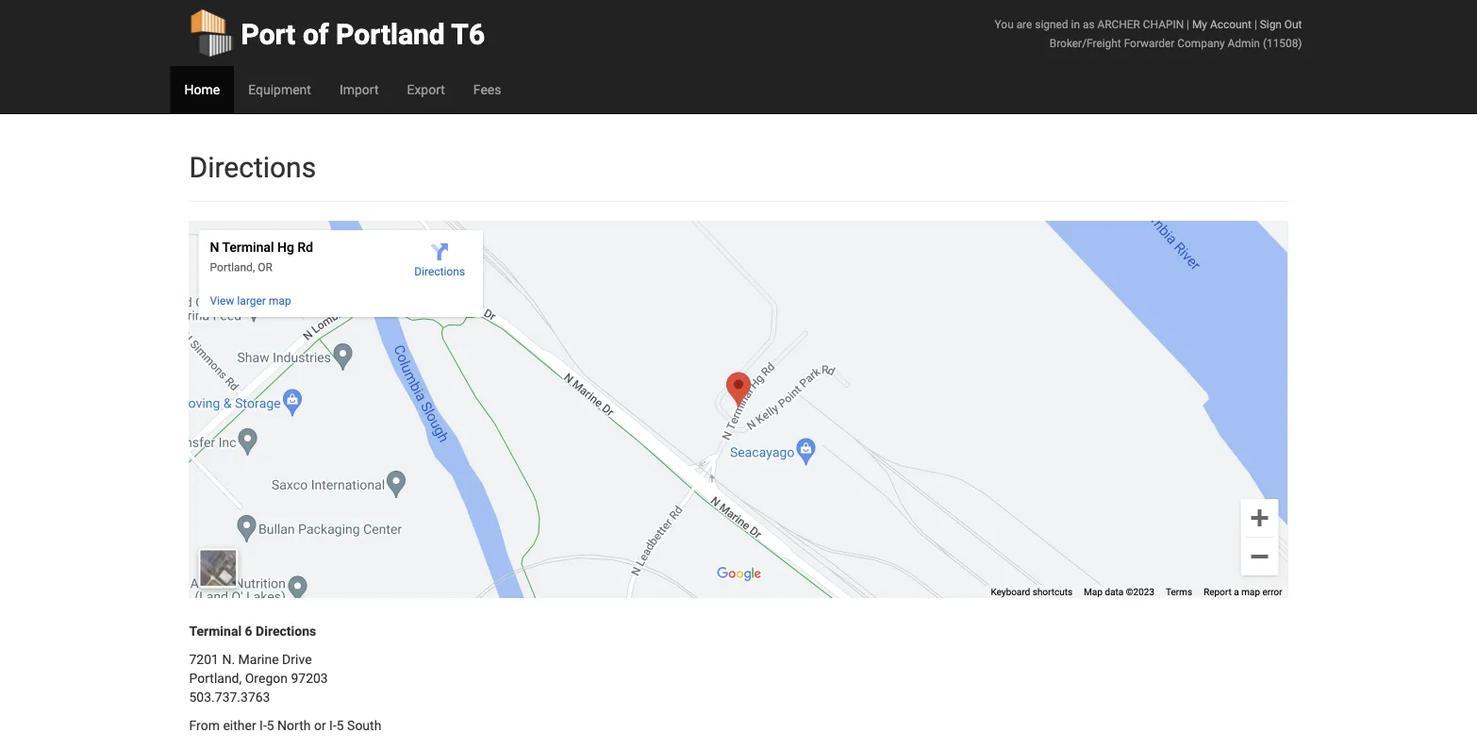 Task type: describe. For each thing, give the bounding box(es) containing it.
97203
[[291, 671, 328, 687]]

my account link
[[1193, 17, 1252, 31]]

import button
[[326, 66, 393, 113]]

of
[[303, 17, 329, 51]]

broker/freight
[[1050, 36, 1122, 50]]

signed
[[1036, 17, 1069, 31]]

marine
[[238, 652, 279, 668]]

0 vertical spatial directions
[[189, 151, 316, 184]]

my
[[1193, 17, 1208, 31]]

7201 n. marine drive portland, oregon 97203 503.737.3763
[[189, 652, 328, 705]]

import
[[340, 82, 379, 97]]

503.737.3763
[[189, 690, 270, 705]]

account
[[1211, 17, 1252, 31]]

port of portland t6
[[241, 17, 485, 51]]

portland
[[336, 17, 445, 51]]

t6
[[451, 17, 485, 51]]

port
[[241, 17, 296, 51]]

you
[[995, 17, 1014, 31]]

you are signed in as archer chapin | my account | sign out broker/freight forwarder company admin (11508)
[[995, 17, 1303, 50]]

1 vertical spatial directions
[[256, 624, 316, 639]]

oregon
[[245, 671, 288, 687]]

home
[[185, 82, 220, 97]]

drive
[[282, 652, 312, 668]]

forwarder
[[1125, 36, 1175, 50]]

export button
[[393, 66, 459, 113]]

portland,
[[189, 671, 242, 687]]



Task type: vqa. For each thing, say whether or not it's contained in the screenshot.
Version
no



Task type: locate. For each thing, give the bounding box(es) containing it.
as
[[1083, 17, 1095, 31]]

port of portland t6 link
[[189, 0, 485, 66]]

1 horizontal spatial |
[[1255, 17, 1258, 31]]

n.
[[222, 652, 235, 668]]

|
[[1187, 17, 1190, 31], [1255, 17, 1258, 31]]

fees button
[[459, 66, 516, 113]]

chapin
[[1144, 17, 1185, 31]]

directions down "equipment" dropdown button at top
[[189, 151, 316, 184]]

| left sign
[[1255, 17, 1258, 31]]

export
[[407, 82, 445, 97]]

home button
[[170, 66, 234, 113]]

terminal 6 directions
[[189, 624, 316, 639]]

sign out link
[[1261, 17, 1303, 31]]

terminal
[[189, 624, 242, 639]]

equipment button
[[234, 66, 326, 113]]

directions up drive
[[256, 624, 316, 639]]

fees
[[474, 82, 502, 97]]

| left my in the right of the page
[[1187, 17, 1190, 31]]

6
[[245, 624, 253, 639]]

0 horizontal spatial |
[[1187, 17, 1190, 31]]

(11508)
[[1264, 36, 1303, 50]]

2 | from the left
[[1255, 17, 1258, 31]]

equipment
[[248, 82, 311, 97]]

admin
[[1228, 36, 1261, 50]]

company
[[1178, 36, 1226, 50]]

archer
[[1098, 17, 1141, 31]]

7201
[[189, 652, 219, 668]]

directions
[[189, 151, 316, 184], [256, 624, 316, 639]]

are
[[1017, 17, 1033, 31]]

1 | from the left
[[1187, 17, 1190, 31]]

sign
[[1261, 17, 1283, 31]]

out
[[1285, 17, 1303, 31]]

in
[[1072, 17, 1081, 31]]



